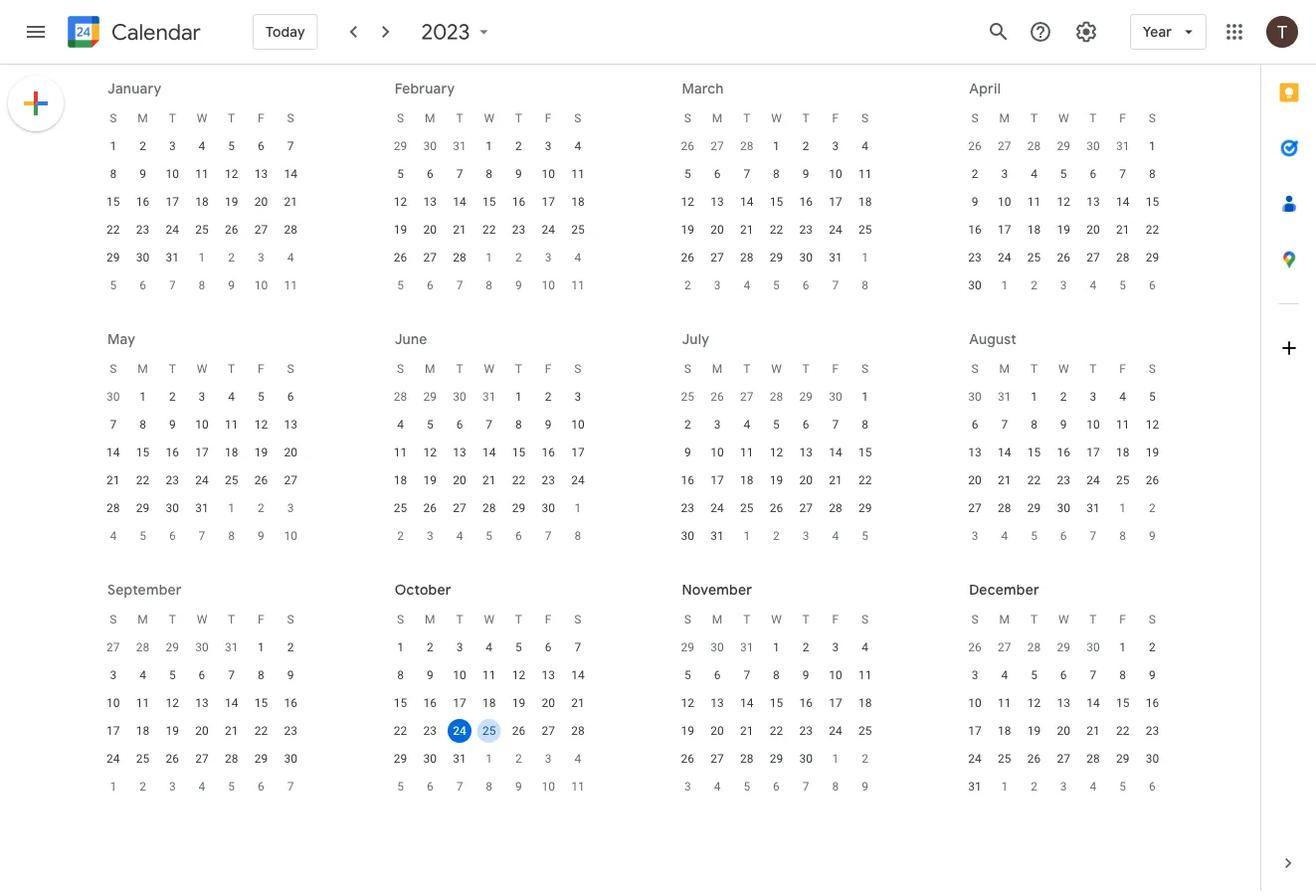 Task type: locate. For each thing, give the bounding box(es) containing it.
28 up june 4 "element"
[[107, 501, 120, 515]]

2
[[139, 139, 146, 153], [515, 139, 522, 153], [803, 139, 809, 153], [972, 167, 978, 181], [228, 251, 235, 265], [515, 251, 522, 265], [684, 279, 691, 293], [1031, 279, 1038, 293], [169, 390, 176, 404], [545, 390, 552, 404], [1060, 390, 1067, 404], [684, 418, 691, 432], [258, 501, 264, 515], [1149, 501, 1156, 515], [397, 529, 404, 543], [773, 529, 780, 543], [287, 641, 294, 655], [427, 641, 433, 655], [803, 641, 809, 655], [1149, 641, 1156, 655], [515, 752, 522, 766], [862, 752, 869, 766], [139, 780, 146, 794], [1031, 780, 1038, 794]]

15 element up september 5 "element"
[[1022, 441, 1046, 465]]

25 up the may 2 element
[[1028, 251, 1041, 265]]

27 up 'september 3' element
[[968, 501, 982, 515]]

12
[[225, 167, 238, 181], [394, 195, 407, 209], [681, 195, 695, 209], [1057, 195, 1071, 209], [254, 418, 268, 432], [1146, 418, 1159, 432], [423, 446, 437, 460], [770, 446, 783, 460], [512, 669, 526, 683], [166, 696, 179, 710], [681, 696, 695, 710], [1028, 696, 1041, 710]]

february 27 element
[[705, 134, 729, 158]]

w
[[197, 111, 207, 125], [484, 111, 495, 125], [771, 111, 782, 125], [1059, 111, 1069, 125], [197, 362, 207, 376], [484, 362, 495, 376], [771, 362, 782, 376], [1059, 362, 1069, 376], [197, 613, 207, 627], [484, 613, 495, 627], [771, 613, 782, 627], [1059, 613, 1069, 627]]

21 inside may grid
[[107, 474, 120, 488]]

28 element
[[279, 218, 303, 242], [448, 246, 472, 270], [735, 246, 759, 270], [1111, 246, 1135, 270], [101, 496, 125, 520], [477, 496, 501, 520], [824, 496, 848, 520], [993, 496, 1017, 520], [566, 719, 590, 743], [220, 747, 243, 771], [735, 747, 759, 771], [1081, 747, 1105, 771]]

31 inside the may 31 element
[[483, 390, 496, 404]]

26 up july 3 element
[[423, 501, 437, 515]]

24 inside march grid
[[829, 223, 842, 237]]

27 element
[[249, 218, 273, 242], [418, 246, 442, 270], [705, 246, 729, 270], [1081, 246, 1105, 270], [279, 469, 303, 492], [448, 496, 472, 520], [794, 496, 818, 520], [963, 496, 987, 520], [536, 719, 560, 743], [190, 747, 214, 771], [705, 747, 729, 771], [1052, 747, 1076, 771]]

2 right october 1 element
[[139, 780, 146, 794]]

august 1 element
[[735, 524, 759, 548]]

19
[[225, 195, 238, 209], [394, 223, 407, 237], [681, 223, 695, 237], [1057, 223, 1071, 237], [254, 446, 268, 460], [1146, 446, 1159, 460], [423, 474, 437, 488], [770, 474, 783, 488], [512, 696, 526, 710], [166, 724, 179, 738], [681, 724, 695, 738], [1028, 724, 1041, 738]]

december
[[969, 581, 1040, 599]]

28
[[740, 139, 754, 153], [1028, 139, 1041, 153], [284, 223, 297, 237], [453, 251, 466, 265], [740, 251, 754, 265], [1116, 251, 1130, 265], [394, 390, 407, 404], [770, 390, 783, 404], [107, 501, 120, 515], [483, 501, 496, 515], [829, 501, 842, 515], [998, 501, 1011, 515], [136, 641, 150, 655], [1028, 641, 1041, 655], [571, 724, 585, 738], [225, 752, 238, 766], [740, 752, 754, 766], [1087, 752, 1100, 766]]

29 element up the april 5 "element"
[[765, 246, 788, 270]]

20 up the april 3 element
[[711, 223, 724, 237]]

9 inside june grid
[[545, 418, 552, 432]]

28 right november 27 element
[[1028, 641, 1041, 655]]

w for september
[[197, 613, 207, 627]]

28 for '28' element over august 4 "element"
[[829, 501, 842, 515]]

19 inside june grid
[[423, 474, 437, 488]]

17 element up july 1 element
[[566, 441, 590, 465]]

m for august
[[999, 362, 1010, 376]]

25 inside september grid
[[136, 752, 150, 766]]

september 4 element
[[993, 524, 1017, 548]]

18 up march 4 element
[[571, 195, 585, 209]]

15
[[107, 195, 120, 209], [483, 195, 496, 209], [770, 195, 783, 209], [1146, 195, 1159, 209], [136, 446, 150, 460], [512, 446, 526, 460], [859, 446, 872, 460], [1028, 446, 1041, 460], [254, 696, 268, 710], [394, 696, 407, 710], [770, 696, 783, 710], [1116, 696, 1130, 710]]

row group containing 27
[[98, 634, 305, 801]]

24
[[166, 223, 179, 237], [542, 223, 555, 237], [829, 223, 842, 237], [998, 251, 1011, 265], [195, 474, 209, 488], [571, 474, 585, 488], [1087, 474, 1100, 488], [711, 501, 724, 515], [453, 724, 466, 738], [829, 724, 842, 738], [107, 752, 120, 766], [968, 752, 982, 766]]

27 element up july 4 element on the bottom of the page
[[448, 496, 472, 520]]

row group for may
[[98, 383, 305, 550]]

july
[[682, 330, 710, 348]]

20 inside july grid
[[799, 474, 813, 488]]

29 element up december 6 'element'
[[765, 747, 788, 771]]

15 up may 6 element
[[1146, 195, 1159, 209]]

21 up march 7 element
[[453, 223, 466, 237]]

23 element up december 7 element at right
[[794, 719, 818, 743]]

30 element
[[131, 246, 155, 270], [794, 246, 818, 270], [963, 274, 987, 297], [160, 496, 184, 520], [536, 496, 560, 520], [1052, 496, 1076, 520], [676, 524, 700, 548], [279, 747, 303, 771], [418, 747, 442, 771], [794, 747, 818, 771], [1141, 747, 1164, 771]]

28 up may 5 element
[[1116, 251, 1130, 265]]

16 inside november 'grid'
[[799, 696, 813, 710]]

29
[[394, 139, 407, 153], [1057, 139, 1071, 153], [107, 251, 120, 265], [770, 251, 783, 265], [1146, 251, 1159, 265], [423, 390, 437, 404], [799, 390, 813, 404], [136, 501, 150, 515], [512, 501, 526, 515], [859, 501, 872, 515], [1028, 501, 1041, 515], [166, 641, 179, 655], [681, 641, 695, 655], [1057, 641, 1071, 655], [254, 752, 268, 766], [394, 752, 407, 766], [770, 752, 783, 766], [1116, 752, 1130, 766]]

january 5 element
[[1111, 775, 1135, 799]]

31 element up june 7 element
[[190, 496, 214, 520]]

15 for 15 element over october 6 element
[[254, 696, 268, 710]]

october 6 element
[[249, 775, 273, 799]]

20 inside october grid
[[542, 696, 555, 710]]

m for september
[[138, 613, 148, 627]]

26 up december 3 element
[[681, 752, 695, 766]]

26 element up january 2 element
[[1022, 747, 1046, 771]]

20 inside may grid
[[284, 446, 297, 460]]

15 element up the 'july 6' element in the bottom of the page
[[507, 441, 531, 465]]

11 for the march 11 element
[[571, 279, 585, 293]]

14 element down october 31 element
[[735, 691, 759, 715]]

18 inside december grid
[[998, 724, 1011, 738]]

november 7 element
[[448, 775, 472, 799]]

10 inside august grid
[[1087, 418, 1100, 432]]

19 element up may 3 element
[[1052, 218, 1076, 242]]

30 for 30 element above october 7 element
[[284, 752, 297, 766]]

row group for march
[[673, 132, 880, 299]]

22 for 22 element above may 6 element
[[1146, 223, 1159, 237]]

30 inside november 30 element
[[1087, 641, 1100, 655]]

w inside october grid
[[484, 613, 495, 627]]

14 element down the may 31 element
[[477, 441, 501, 465]]

22 up september 5 "element"
[[1028, 474, 1041, 488]]

31 for 31 element on top of february 7 element
[[166, 251, 179, 265]]

main drawer image
[[24, 20, 48, 44]]

october 2 element
[[131, 775, 155, 799]]

12 down may 29 element
[[423, 446, 437, 460]]

8 inside march 8 element
[[486, 279, 493, 293]]

march 6 element
[[418, 274, 442, 297]]

11 element up december 2 "element"
[[853, 664, 877, 687]]

29 inside august grid
[[1028, 501, 1041, 515]]

15 for 15 element over may 6 element
[[1146, 195, 1159, 209]]

may 3 element
[[1052, 274, 1076, 297]]

june 27 element
[[735, 385, 759, 409]]

23 up the january 6 element
[[1146, 724, 1159, 738]]

row group for february
[[386, 132, 593, 299]]

august 2 element
[[765, 524, 788, 548]]

11 up 25 cell
[[483, 669, 496, 683]]

row
[[98, 104, 305, 132], [386, 104, 593, 132], [673, 104, 880, 132], [960, 104, 1167, 132], [98, 132, 305, 160], [386, 132, 593, 160], [673, 132, 880, 160], [960, 132, 1167, 160], [98, 160, 305, 188], [386, 160, 593, 188], [673, 160, 880, 188], [960, 160, 1167, 188], [98, 188, 305, 216], [386, 188, 593, 216], [673, 188, 880, 216], [960, 188, 1167, 216], [98, 216, 305, 244], [386, 216, 593, 244], [673, 216, 880, 244], [960, 216, 1167, 244], [98, 244, 305, 272], [386, 244, 593, 272], [673, 244, 880, 272], [960, 244, 1167, 272], [98, 272, 305, 299], [386, 272, 593, 299], [673, 272, 880, 299], [960, 272, 1167, 299], [98, 355, 305, 383], [386, 355, 593, 383], [673, 355, 880, 383], [960, 355, 1167, 383], [98, 383, 305, 411], [386, 383, 593, 411], [673, 383, 880, 411], [960, 383, 1167, 411], [98, 411, 305, 439], [386, 411, 593, 439], [673, 411, 880, 439], [960, 411, 1167, 439], [98, 439, 305, 467], [386, 439, 593, 467], [673, 439, 880, 467], [960, 439, 1167, 467], [98, 467, 305, 494], [386, 467, 593, 494], [673, 467, 880, 494], [960, 467, 1167, 494], [98, 494, 305, 522], [386, 494, 593, 522], [673, 494, 880, 522], [960, 494, 1167, 522], [98, 522, 305, 550], [386, 522, 593, 550], [673, 522, 880, 550], [960, 522, 1167, 550], [98, 606, 305, 634], [386, 606, 593, 634], [673, 606, 880, 634], [960, 606, 1167, 634], [98, 634, 305, 662], [386, 634, 593, 662], [673, 634, 880, 662], [960, 634, 1167, 662], [98, 662, 305, 689], [386, 662, 593, 689], [673, 662, 880, 689], [960, 662, 1167, 689], [98, 689, 305, 717], [386, 689, 593, 717], [673, 689, 880, 717], [960, 689, 1167, 717], [98, 717, 305, 745], [386, 717, 593, 745], [673, 717, 880, 745], [960, 717, 1167, 745], [98, 745, 305, 773], [386, 745, 593, 773], [673, 745, 880, 773], [960, 745, 1167, 773], [98, 773, 305, 801], [386, 773, 593, 801], [673, 773, 880, 801], [960, 773, 1167, 801]]

row containing 21
[[98, 467, 305, 494]]

today
[[266, 23, 305, 41]]

november 8 element
[[477, 775, 501, 799]]

20 for the 20 element on top of june 3 element
[[284, 446, 297, 460]]

20 inside december grid
[[1057, 724, 1071, 738]]

28 inside november 'grid'
[[740, 752, 754, 766]]

23 element
[[131, 218, 155, 242], [507, 218, 531, 242], [794, 218, 818, 242], [963, 246, 987, 270], [160, 469, 184, 492], [536, 469, 560, 492], [1052, 469, 1076, 492], [676, 496, 700, 520], [279, 719, 303, 743], [418, 719, 442, 743], [794, 719, 818, 743], [1141, 719, 1164, 743]]

march 4 element
[[566, 246, 590, 270]]

28 up february 4 element
[[284, 223, 297, 237]]

31 for the may 31 element
[[483, 390, 496, 404]]

august 28 element
[[131, 636, 155, 660]]

17 inside june grid
[[571, 446, 585, 460]]

20 inside september grid
[[195, 724, 209, 738]]

27 up october 4 element
[[195, 752, 209, 766]]

13
[[254, 167, 268, 181], [423, 195, 437, 209], [711, 195, 724, 209], [1087, 195, 1100, 209], [284, 418, 297, 432], [453, 446, 466, 460], [799, 446, 813, 460], [968, 446, 982, 460], [542, 669, 555, 683], [195, 696, 209, 710], [711, 696, 724, 710], [1057, 696, 1071, 710]]

20
[[254, 195, 268, 209], [423, 223, 437, 237], [711, 223, 724, 237], [1087, 223, 1100, 237], [284, 446, 297, 460], [453, 474, 466, 488], [799, 474, 813, 488], [968, 474, 982, 488], [542, 696, 555, 710], [195, 724, 209, 738], [711, 724, 724, 738], [1057, 724, 1071, 738]]

2 inside 'element'
[[139, 780, 146, 794]]

13 inside march grid
[[711, 195, 724, 209]]

september 6 element
[[1052, 524, 1076, 548]]

21 inside april grid
[[1116, 223, 1130, 237]]

w for march
[[771, 111, 782, 125]]

10 inside march 10 element
[[542, 279, 555, 293]]

25 up february 1 element
[[195, 223, 209, 237]]

24 element
[[160, 218, 184, 242], [536, 218, 560, 242], [824, 218, 848, 242], [993, 246, 1017, 270], [190, 469, 214, 492], [566, 469, 590, 492], [1081, 469, 1105, 492], [705, 496, 729, 520], [824, 719, 848, 743], [101, 747, 125, 771], [963, 747, 987, 771]]

july grid
[[673, 355, 880, 550]]

17 up december 1 element
[[829, 696, 842, 710]]

21 for 21 element on top of october 5 element
[[225, 724, 238, 738]]

row group for september
[[98, 634, 305, 801]]

1 inside september 1 element
[[1120, 501, 1126, 515]]

row group
[[98, 132, 305, 299], [386, 132, 593, 299], [673, 132, 880, 299], [960, 132, 1167, 299], [98, 383, 305, 550], [386, 383, 593, 550], [673, 383, 880, 550], [960, 383, 1167, 550], [98, 634, 305, 801], [386, 634, 593, 801], [673, 634, 880, 801], [960, 634, 1167, 801]]

14 element down august 31 element
[[220, 691, 243, 715]]

april 1 element
[[853, 246, 877, 270]]

september 5 element
[[1022, 524, 1046, 548]]

19 inside july grid
[[770, 474, 783, 488]]

december 5 element
[[735, 775, 759, 799]]

23 inside october grid
[[423, 724, 437, 738]]

20 inside april grid
[[1087, 223, 1100, 237]]

26 inside "element"
[[968, 641, 982, 655]]

m inside may grid
[[138, 362, 148, 376]]

april 3 element
[[705, 274, 729, 297]]

17 up march 3 element
[[542, 195, 555, 209]]

14 down august 31 element
[[225, 696, 238, 710]]

25 left june 26 element
[[681, 390, 695, 404]]

26 element up february 2 "element"
[[220, 218, 243, 242]]

3
[[169, 139, 176, 153], [545, 139, 552, 153], [832, 139, 839, 153], [1001, 167, 1008, 181], [258, 251, 264, 265], [545, 251, 552, 265], [714, 279, 721, 293], [1060, 279, 1067, 293], [199, 390, 205, 404], [575, 390, 581, 404], [1090, 390, 1097, 404], [714, 418, 721, 432], [287, 501, 294, 515], [427, 529, 433, 543], [803, 529, 809, 543], [972, 529, 978, 543], [456, 641, 463, 655], [832, 641, 839, 655], [110, 669, 117, 683], [972, 669, 978, 683], [545, 752, 552, 766], [169, 780, 176, 794], [684, 780, 691, 794], [1060, 780, 1067, 794]]

31 inside december grid
[[968, 780, 982, 794]]

11 for 11 element underneath march 28 element
[[1028, 195, 1041, 209]]

november 30 element
[[1081, 636, 1105, 660]]

21 up the april 4 'element'
[[740, 223, 754, 237]]

may 30 element
[[448, 385, 472, 409]]

5
[[228, 139, 235, 153], [397, 167, 404, 181], [684, 167, 691, 181], [1060, 167, 1067, 181], [110, 279, 117, 293], [397, 279, 404, 293], [773, 279, 780, 293], [1120, 279, 1126, 293], [258, 390, 264, 404], [1149, 390, 1156, 404], [427, 418, 433, 432], [773, 418, 780, 432], [139, 529, 146, 543], [486, 529, 493, 543], [862, 529, 869, 543], [1031, 529, 1038, 543], [515, 641, 522, 655], [169, 669, 176, 683], [684, 669, 691, 683], [1031, 669, 1038, 683], [228, 780, 235, 794], [397, 780, 404, 794], [744, 780, 750, 794], [1120, 780, 1126, 794]]

28 element up november 4 element
[[566, 719, 590, 743]]

18 element up april 1 element
[[853, 190, 877, 214]]

row group containing 28
[[386, 383, 593, 550]]

may 28 element
[[389, 385, 413, 409]]

21 for 21 element on top of august 4 "element"
[[829, 474, 842, 488]]

12 element down june 28 element
[[765, 441, 788, 465]]

m
[[138, 111, 148, 125], [425, 111, 435, 125], [712, 111, 723, 125], [999, 111, 1010, 125], [138, 362, 148, 376], [425, 362, 435, 376], [712, 362, 723, 376], [999, 362, 1010, 376], [138, 613, 148, 627], [425, 613, 435, 627], [712, 613, 723, 627], [999, 613, 1010, 627]]

30 inside october grid
[[423, 752, 437, 766]]

23 inside february grid
[[512, 223, 526, 237]]

february 11 element
[[279, 274, 303, 297]]

january 4 element
[[1081, 775, 1105, 799]]

11 for 11 element inside march grid
[[859, 167, 872, 181]]

11 for 11 element over february 1 element
[[195, 167, 209, 181]]

31 for 31 element left of august 1 element
[[711, 529, 724, 543]]

1 inside january 1 element
[[1001, 780, 1008, 794]]

27 up the november 3 element
[[542, 724, 555, 738]]

25 element
[[190, 218, 214, 242], [566, 218, 590, 242], [853, 218, 877, 242], [1022, 246, 1046, 270], [220, 469, 243, 492], [1111, 469, 1135, 492], [389, 496, 413, 520], [735, 496, 759, 520], [477, 719, 501, 743], [853, 719, 877, 743], [131, 747, 155, 771], [993, 747, 1017, 771]]

12 inside march grid
[[681, 195, 695, 209]]

28 up november 4 element
[[571, 724, 585, 738]]

m inside september grid
[[138, 613, 148, 627]]

19 inside november 'grid'
[[681, 724, 695, 738]]

17 element up december 1 element
[[824, 691, 848, 715]]

row containing 7
[[98, 411, 305, 439]]

m for december
[[999, 613, 1010, 627]]

27 inside february grid
[[423, 251, 437, 265]]

31 for 31 element on top of september 7 element
[[1087, 501, 1100, 515]]

28 right the august 27 'element'
[[136, 641, 150, 655]]

11 for 11 element on top of 25 cell
[[483, 669, 496, 683]]

17 up september 7 element
[[1087, 446, 1100, 460]]

row containing 18
[[386, 467, 593, 494]]

october 29 element
[[676, 636, 700, 660]]

28 for june 28 element
[[770, 390, 783, 404]]

m inside july grid
[[712, 362, 723, 376]]

29 up august 5 element
[[859, 501, 872, 515]]

12 inside february grid
[[394, 195, 407, 209]]

30 for march 30 element
[[1087, 139, 1100, 153]]

30 for 30 element over december 7 element at right
[[799, 752, 813, 766]]

18 up "june 1" element
[[225, 446, 238, 460]]

26
[[681, 139, 695, 153], [968, 139, 982, 153], [225, 223, 238, 237], [394, 251, 407, 265], [681, 251, 695, 265], [1057, 251, 1071, 265], [711, 390, 724, 404], [254, 474, 268, 488], [1146, 474, 1159, 488], [423, 501, 437, 515], [770, 501, 783, 515], [968, 641, 982, 655], [512, 724, 526, 738], [166, 752, 179, 766], [681, 752, 695, 766], [1028, 752, 1041, 766]]

19 inside february grid
[[394, 223, 407, 237]]

21 for 21 element above the april 4 'element'
[[740, 223, 754, 237]]

28 for '28' element on top of november 4 element
[[571, 724, 585, 738]]

25 element up september 1 element
[[1111, 469, 1135, 492]]

22 inside september grid
[[254, 724, 268, 738]]

february 8 element
[[190, 274, 214, 297]]

february 5 element
[[101, 274, 125, 297]]

28 inside 'element'
[[1028, 641, 1041, 655]]

27
[[711, 139, 724, 153], [998, 139, 1011, 153], [254, 223, 268, 237], [423, 251, 437, 265], [711, 251, 724, 265], [1087, 251, 1100, 265], [740, 390, 754, 404], [284, 474, 297, 488], [453, 501, 466, 515], [799, 501, 813, 515], [968, 501, 982, 515], [107, 641, 120, 655], [998, 641, 1011, 655], [542, 724, 555, 738], [195, 752, 209, 766], [711, 752, 724, 766], [1057, 752, 1071, 766]]

today button
[[253, 8, 318, 56]]

m up november 27 element
[[999, 613, 1010, 627]]

22 element up february 5 element
[[101, 218, 125, 242]]

25 cell
[[474, 717, 504, 745]]

30 for 30 element on the left of august 1 element
[[681, 529, 695, 543]]

m for march
[[712, 111, 723, 125]]

august 27 element
[[101, 636, 125, 660]]

f for october
[[545, 613, 552, 627]]

calendar
[[111, 18, 201, 46]]

december 8 element
[[824, 775, 848, 799]]

1
[[110, 139, 117, 153], [486, 139, 493, 153], [773, 139, 780, 153], [1149, 139, 1156, 153], [199, 251, 205, 265], [486, 251, 493, 265], [862, 251, 869, 265], [1001, 279, 1008, 293], [139, 390, 146, 404], [515, 390, 522, 404], [862, 390, 869, 404], [1031, 390, 1038, 404], [228, 501, 235, 515], [575, 501, 581, 515], [1120, 501, 1126, 515], [744, 529, 750, 543], [258, 641, 264, 655], [397, 641, 404, 655], [773, 641, 780, 655], [1120, 641, 1126, 655], [486, 752, 493, 766], [832, 752, 839, 766], [110, 780, 117, 794], [1001, 780, 1008, 794]]

30 for 30 element over june 6 element
[[166, 501, 179, 515]]

w for july
[[771, 362, 782, 376]]

2 right may 1 "element"
[[1031, 279, 1038, 293]]

8
[[110, 167, 117, 181], [486, 167, 493, 181], [773, 167, 780, 181], [1149, 167, 1156, 181], [199, 279, 205, 293], [486, 279, 493, 293], [862, 279, 869, 293], [139, 418, 146, 432], [515, 418, 522, 432], [862, 418, 869, 432], [1031, 418, 1038, 432], [228, 529, 235, 543], [575, 529, 581, 543], [1120, 529, 1126, 543], [258, 669, 264, 683], [397, 669, 404, 683], [773, 669, 780, 683], [1120, 669, 1126, 683], [486, 780, 493, 794], [832, 780, 839, 794]]

21 for 21 element on top of march 7 element
[[453, 223, 466, 237]]

30 right may 29 element
[[453, 390, 466, 404]]

may 2 element
[[1022, 274, 1046, 297]]

13 up the november 3 element
[[542, 669, 555, 683]]

november 5 element
[[389, 775, 413, 799]]

17 element up march 3 element
[[536, 190, 560, 214]]

9
[[139, 167, 146, 181], [515, 167, 522, 181], [803, 167, 809, 181], [972, 195, 978, 209], [228, 279, 235, 293], [515, 279, 522, 293], [169, 418, 176, 432], [545, 418, 552, 432], [1060, 418, 1067, 432], [684, 446, 691, 460], [258, 529, 264, 543], [1149, 529, 1156, 543], [287, 669, 294, 683], [427, 669, 433, 683], [803, 669, 809, 683], [1149, 669, 1156, 683], [515, 780, 522, 794], [862, 780, 869, 794]]

23
[[136, 223, 150, 237], [512, 223, 526, 237], [799, 223, 813, 237], [968, 251, 982, 265], [166, 474, 179, 488], [542, 474, 555, 488], [1057, 474, 1071, 488], [681, 501, 695, 515], [284, 724, 297, 738], [423, 724, 437, 738], [799, 724, 813, 738], [1146, 724, 1159, 738]]

27 up december 4 element
[[711, 752, 724, 766]]

november 6 element
[[418, 775, 442, 799]]

21 for 21 element on top of september 4 element
[[998, 474, 1011, 488]]

row containing 13
[[960, 439, 1167, 467]]

november 3 element
[[536, 747, 560, 771]]

18 inside august grid
[[1116, 446, 1130, 460]]

1 up july 8 "element"
[[575, 501, 581, 515]]

june 30 element
[[824, 385, 848, 409]]

1 up april 8 element
[[862, 251, 869, 265]]

21 for 21 element above december 5 element on the bottom
[[740, 724, 754, 738]]

22 for 22 element above the april 5 "element"
[[770, 223, 783, 237]]

27 inside may grid
[[284, 474, 297, 488]]

m inside november 'grid'
[[712, 613, 723, 627]]

may
[[107, 330, 135, 348]]

f
[[258, 111, 264, 125], [545, 111, 552, 125], [832, 111, 839, 125], [1120, 111, 1126, 125], [258, 362, 264, 376], [545, 362, 552, 376], [832, 362, 839, 376], [1120, 362, 1126, 376], [258, 613, 264, 627], [545, 613, 552, 627], [832, 613, 839, 627], [1120, 613, 1126, 627]]

11 down august 28 element
[[136, 696, 150, 710]]

14 inside november 'grid'
[[740, 696, 754, 710]]

june 9 element
[[249, 524, 273, 548]]

9 inside july grid
[[684, 446, 691, 460]]

m for november
[[712, 613, 723, 627]]

15 for 15 element on top of march 1 'element'
[[483, 195, 496, 209]]

june 2 element
[[249, 496, 273, 520]]

17 inside february grid
[[542, 195, 555, 209]]

13 inside june grid
[[453, 446, 466, 460]]

september 9 element
[[1141, 524, 1164, 548]]

20 for the 20 element on top of the november 3 element
[[542, 696, 555, 710]]

1 up march 8 element
[[486, 251, 493, 265]]

may 29 element
[[418, 385, 442, 409]]

november 2 element
[[507, 747, 531, 771]]

28 element up the april 4 'element'
[[735, 246, 759, 270]]

october 31 element
[[735, 636, 759, 660]]

november 11 element
[[566, 775, 590, 799]]

14 up november 4 element
[[571, 669, 585, 683]]

december 3 element
[[676, 775, 700, 799]]

12 down the november 28 'element' at bottom right
[[1028, 696, 1041, 710]]

15 up november 5 "element"
[[394, 696, 407, 710]]

11 for 11 element in august grid
[[1116, 418, 1130, 432]]

27 element up august 3 element
[[794, 496, 818, 520]]

june 26 element
[[705, 385, 729, 409]]

29 right may 28 element
[[423, 390, 437, 404]]

14 element
[[279, 162, 303, 186], [448, 190, 472, 214], [735, 190, 759, 214], [1111, 190, 1135, 214], [101, 441, 125, 465], [477, 441, 501, 465], [824, 441, 848, 465], [993, 441, 1017, 465], [566, 664, 590, 687], [220, 691, 243, 715], [735, 691, 759, 715], [1081, 691, 1105, 715]]

march 31 element
[[1111, 134, 1135, 158]]

23 element left 24, today element
[[418, 719, 442, 743]]

m inside january grid
[[138, 111, 148, 125]]

18 element up february 1 element
[[190, 190, 214, 214]]

31
[[453, 139, 466, 153], [1116, 139, 1130, 153], [166, 251, 179, 265], [829, 251, 842, 265], [483, 390, 496, 404], [998, 390, 1011, 404], [195, 501, 209, 515], [1087, 501, 1100, 515], [711, 529, 724, 543], [225, 641, 238, 655], [740, 641, 754, 655], [453, 752, 466, 766], [968, 780, 982, 794]]

30 for 30 element to the left of may 1 "element"
[[968, 279, 982, 293]]

11 inside september grid
[[136, 696, 150, 710]]

2023 button
[[414, 18, 502, 46]]

11 element inside february grid
[[566, 162, 590, 186]]

f inside may grid
[[258, 362, 264, 376]]

11 element inside december grid
[[993, 691, 1017, 715]]

31 for 31 element on top of june 7 element
[[195, 501, 209, 515]]

21 inside october grid
[[571, 696, 585, 710]]

28 for '28' element over july 5 element
[[483, 501, 496, 515]]

17
[[166, 195, 179, 209], [542, 195, 555, 209], [829, 195, 842, 209], [998, 223, 1011, 237], [195, 446, 209, 460], [571, 446, 585, 460], [1087, 446, 1100, 460], [711, 474, 724, 488], [453, 696, 466, 710], [829, 696, 842, 710], [107, 724, 120, 738], [968, 724, 982, 738]]

18 up october 2 'element'
[[136, 724, 150, 738]]

25 inside december grid
[[998, 752, 1011, 766]]

row containing 14
[[98, 439, 305, 467]]

june 28 element
[[765, 385, 788, 409]]

15 inside december grid
[[1116, 696, 1130, 710]]

26 left november 27 element
[[968, 641, 982, 655]]

row group for january
[[98, 132, 305, 299]]

s
[[110, 111, 117, 125], [287, 111, 294, 125], [397, 111, 404, 125], [574, 111, 581, 125], [684, 111, 691, 125], [862, 111, 869, 125], [972, 111, 979, 125], [1149, 111, 1156, 125], [110, 362, 117, 376], [287, 362, 294, 376], [397, 362, 404, 376], [574, 362, 581, 376], [684, 362, 691, 376], [862, 362, 869, 376], [972, 362, 979, 376], [1149, 362, 1156, 376], [110, 613, 117, 627], [287, 613, 294, 627], [397, 613, 404, 627], [574, 613, 581, 627], [684, 613, 691, 627], [862, 613, 869, 627], [972, 613, 979, 627], [1149, 613, 1156, 627]]

11 up march 4 element
[[571, 167, 585, 181]]

16 inside december grid
[[1146, 696, 1159, 710]]

21 up september 4 element
[[998, 474, 1011, 488]]

20 for the 20 element over july 4 element on the bottom of the page
[[453, 474, 466, 488]]

13 up february 3 element
[[254, 167, 268, 181]]

10
[[166, 167, 179, 181], [542, 167, 555, 181], [829, 167, 842, 181], [998, 195, 1011, 209], [254, 279, 268, 293], [542, 279, 555, 293], [195, 418, 209, 432], [571, 418, 585, 432], [1087, 418, 1100, 432], [711, 446, 724, 460], [284, 529, 297, 543], [453, 669, 466, 683], [829, 669, 842, 683], [107, 696, 120, 710], [968, 696, 982, 710], [542, 780, 555, 794]]

22 inside june grid
[[512, 474, 526, 488]]

27 up the january 3 element
[[1057, 752, 1071, 766]]

13 element
[[249, 162, 273, 186], [418, 190, 442, 214], [705, 190, 729, 214], [1081, 190, 1105, 214], [279, 413, 303, 437], [448, 441, 472, 465], [794, 441, 818, 465], [963, 441, 987, 465], [536, 664, 560, 687], [190, 691, 214, 715], [705, 691, 729, 715], [1052, 691, 1076, 715]]

30 up september 6 element
[[1057, 501, 1071, 515]]

29 element
[[101, 246, 125, 270], [765, 246, 788, 270], [1141, 246, 1164, 270], [131, 496, 155, 520], [507, 496, 531, 520], [853, 496, 877, 520], [1022, 496, 1046, 520], [249, 747, 273, 771], [389, 747, 413, 771], [765, 747, 788, 771], [1111, 747, 1135, 771]]

28 for may 28 element
[[394, 390, 407, 404]]

22 element
[[101, 218, 125, 242], [477, 218, 501, 242], [765, 218, 788, 242], [1141, 218, 1164, 242], [131, 469, 155, 492], [507, 469, 531, 492], [853, 469, 877, 492], [1022, 469, 1046, 492], [249, 719, 273, 743], [389, 719, 413, 743], [765, 719, 788, 743], [1111, 719, 1135, 743]]

13 down february 27 element
[[711, 195, 724, 209]]

30 inside march grid
[[799, 251, 813, 265]]

25 for 25 element within the cell
[[483, 724, 496, 738]]

november
[[682, 581, 752, 599]]

10 inside november 'grid'
[[829, 669, 842, 683]]

25 for 25 element over "june 1" element
[[225, 474, 238, 488]]

31 for 31 element left of january 1 element on the right of page
[[968, 780, 982, 794]]

30 element left may 1 "element"
[[963, 274, 987, 297]]

10 element
[[160, 162, 184, 186], [536, 162, 560, 186], [824, 162, 848, 186], [993, 190, 1017, 214], [190, 413, 214, 437], [566, 413, 590, 437], [1081, 413, 1105, 437], [705, 441, 729, 465], [448, 664, 472, 687], [824, 664, 848, 687], [101, 691, 125, 715], [963, 691, 987, 715]]

25 inside cell
[[483, 724, 496, 738]]

f inside september grid
[[258, 613, 264, 627]]

22 inside october grid
[[394, 724, 407, 738]]

18 inside june grid
[[394, 474, 407, 488]]

december 6 element
[[765, 775, 788, 799]]

january 29 element
[[389, 134, 413, 158]]

august 3 element
[[794, 524, 818, 548]]

row group containing 25
[[673, 383, 880, 550]]

19 inside december grid
[[1028, 724, 1041, 738]]

row group for july
[[673, 383, 880, 550]]

2 up september 9 "element"
[[1149, 501, 1156, 515]]

w for december
[[1059, 613, 1069, 627]]

22 for 22 element on top of the 'july 6' element in the bottom of the page
[[512, 474, 526, 488]]

14 inside august grid
[[998, 446, 1011, 460]]

f for may
[[258, 362, 264, 376]]

29 left the january 30 element
[[394, 139, 407, 153]]

25 up december 2 "element"
[[859, 724, 872, 738]]

25 for 25 element above july 2 element
[[394, 501, 407, 515]]

22 element up august 5 element
[[853, 469, 877, 492]]

8 inside december grid
[[1120, 669, 1126, 683]]

30 for july 30 element at the right top
[[968, 390, 982, 404]]

8 inside april 8 element
[[862, 279, 869, 293]]

8 inside july grid
[[862, 418, 869, 432]]

w for october
[[484, 613, 495, 627]]

12 element up june 2 element
[[249, 413, 273, 437]]

t
[[169, 111, 176, 125], [228, 111, 235, 125], [456, 111, 463, 125], [515, 111, 522, 125], [743, 111, 751, 125], [803, 111, 810, 125], [1031, 111, 1038, 125], [1090, 111, 1097, 125], [169, 362, 176, 376], [228, 362, 235, 376], [456, 362, 463, 376], [515, 362, 522, 376], [743, 362, 751, 376], [803, 362, 810, 376], [1031, 362, 1038, 376], [1090, 362, 1097, 376], [169, 613, 176, 627], [228, 613, 235, 627], [456, 613, 463, 627], [515, 613, 522, 627], [743, 613, 751, 627], [803, 613, 810, 627], [1031, 613, 1038, 627], [1090, 613, 1097, 627]]

21 element up january 4 element
[[1081, 719, 1105, 743]]

june 7 element
[[190, 524, 214, 548]]

25 for june 25 "element"
[[681, 390, 695, 404]]

20 for the 20 element above august 3 element
[[799, 474, 813, 488]]

4
[[199, 139, 205, 153], [575, 139, 581, 153], [862, 139, 869, 153], [1031, 167, 1038, 181], [287, 251, 294, 265], [575, 251, 581, 265], [744, 279, 750, 293], [1090, 279, 1097, 293], [228, 390, 235, 404], [1120, 390, 1126, 404], [397, 418, 404, 432], [744, 418, 750, 432], [110, 529, 117, 543], [456, 529, 463, 543], [832, 529, 839, 543], [1001, 529, 1008, 543], [486, 641, 493, 655], [862, 641, 869, 655], [139, 669, 146, 683], [1001, 669, 1008, 683], [575, 752, 581, 766], [199, 780, 205, 794], [714, 780, 721, 794], [1090, 780, 1097, 794]]

18
[[195, 195, 209, 209], [571, 195, 585, 209], [859, 195, 872, 209], [1028, 223, 1041, 237], [225, 446, 238, 460], [1116, 446, 1130, 460], [394, 474, 407, 488], [740, 474, 754, 488], [483, 696, 496, 710], [859, 696, 872, 710], [136, 724, 150, 738], [998, 724, 1011, 738]]

19 element up october 3 element on the left bottom
[[160, 719, 184, 743]]

w inside january grid
[[197, 111, 207, 125]]

row containing 6
[[960, 411, 1167, 439]]

25 for 25 element above august 1 element
[[740, 501, 754, 515]]

8 inside september 8 element
[[1120, 529, 1126, 543]]

20 inside june grid
[[453, 474, 466, 488]]

6 inside july grid
[[803, 418, 809, 432]]

6
[[258, 139, 264, 153], [427, 167, 433, 181], [714, 167, 721, 181], [1090, 167, 1097, 181], [139, 279, 146, 293], [427, 279, 433, 293], [803, 279, 809, 293], [1149, 279, 1156, 293], [287, 390, 294, 404], [456, 418, 463, 432], [803, 418, 809, 432], [972, 418, 978, 432], [169, 529, 176, 543], [515, 529, 522, 543], [1060, 529, 1067, 543], [545, 641, 552, 655], [199, 669, 205, 683], [714, 669, 721, 683], [1060, 669, 1067, 683], [258, 780, 264, 794], [427, 780, 433, 794], [773, 780, 780, 794], [1149, 780, 1156, 794]]

13 down july 30 element at the right top
[[968, 446, 982, 460]]

15 for 15 element over january 5 element on the bottom of the page
[[1116, 696, 1130, 710]]

july 3 element
[[418, 524, 442, 548]]

11 down may 28 element
[[394, 446, 407, 460]]

16
[[136, 195, 150, 209], [512, 195, 526, 209], [799, 195, 813, 209], [968, 223, 982, 237], [166, 446, 179, 460], [542, 446, 555, 460], [1057, 446, 1071, 460], [681, 474, 695, 488], [284, 696, 297, 710], [423, 696, 437, 710], [799, 696, 813, 710], [1146, 696, 1159, 710]]

25 inside august grid
[[1116, 474, 1130, 488]]

15 inside march grid
[[770, 195, 783, 209]]

11 inside march grid
[[859, 167, 872, 181]]

31 inside august 31 element
[[225, 641, 238, 655]]

w inside july grid
[[771, 362, 782, 376]]

december 2 element
[[853, 747, 877, 771]]

f inside december grid
[[1120, 613, 1126, 627]]

29 up november 5 "element"
[[394, 752, 407, 766]]

18 element up "june 1" element
[[220, 441, 243, 465]]

21 element up november 4 element
[[566, 691, 590, 715]]

11 for 11 element inside the february grid
[[571, 167, 585, 181]]

2023
[[422, 18, 470, 46]]

7
[[287, 139, 294, 153], [456, 167, 463, 181], [744, 167, 750, 181], [1120, 167, 1126, 181], [169, 279, 176, 293], [456, 279, 463, 293], [832, 279, 839, 293], [110, 418, 117, 432], [486, 418, 493, 432], [832, 418, 839, 432], [1001, 418, 1008, 432], [199, 529, 205, 543], [545, 529, 552, 543], [1090, 529, 1097, 543], [575, 641, 581, 655], [228, 669, 235, 683], [744, 669, 750, 683], [1090, 669, 1097, 683], [287, 780, 294, 794], [456, 780, 463, 794], [803, 780, 809, 794]]

14
[[284, 167, 297, 181], [453, 195, 466, 209], [740, 195, 754, 209], [1116, 195, 1130, 209], [107, 446, 120, 460], [483, 446, 496, 460], [829, 446, 842, 460], [998, 446, 1011, 460], [571, 669, 585, 683], [225, 696, 238, 710], [740, 696, 754, 710], [1087, 696, 1100, 710]]

w for may
[[197, 362, 207, 376]]

25
[[195, 223, 209, 237], [571, 223, 585, 237], [859, 223, 872, 237], [1028, 251, 1041, 265], [681, 390, 695, 404], [225, 474, 238, 488], [1116, 474, 1130, 488], [394, 501, 407, 515], [740, 501, 754, 515], [483, 724, 496, 738], [859, 724, 872, 738], [136, 752, 150, 766], [998, 752, 1011, 766]]

30 inside march 30 element
[[1087, 139, 1100, 153]]

april 8 element
[[853, 274, 877, 297]]

march 28 element
[[1022, 134, 1046, 158]]

30 up october 7 element
[[284, 752, 297, 766]]

26 inside january grid
[[225, 223, 238, 237]]

21
[[284, 195, 297, 209], [453, 223, 466, 237], [740, 223, 754, 237], [1116, 223, 1130, 237], [107, 474, 120, 488], [483, 474, 496, 488], [829, 474, 842, 488], [998, 474, 1011, 488], [571, 696, 585, 710], [225, 724, 238, 738], [740, 724, 754, 738], [1087, 724, 1100, 738]]

august 4 element
[[824, 524, 848, 548]]

24 inside december grid
[[968, 752, 982, 766]]

february 3 element
[[249, 246, 273, 270]]

m for april
[[999, 111, 1010, 125]]

30 for 30 element above september 6 element
[[1057, 501, 1071, 515]]

11 for 11 element under may 28 element
[[394, 446, 407, 460]]

18 inside april grid
[[1028, 223, 1041, 237]]

1 left the may 2 element
[[1001, 279, 1008, 293]]

18 inside october grid
[[483, 696, 496, 710]]

11
[[195, 167, 209, 181], [571, 167, 585, 181], [859, 167, 872, 181], [1028, 195, 1041, 209], [284, 279, 297, 293], [571, 279, 585, 293], [225, 418, 238, 432], [1116, 418, 1130, 432], [394, 446, 407, 460], [740, 446, 754, 460], [483, 669, 496, 683], [859, 669, 872, 683], [136, 696, 150, 710], [998, 696, 1011, 710], [571, 780, 585, 794]]

calendar heading
[[107, 18, 201, 46]]

30
[[423, 139, 437, 153], [1087, 139, 1100, 153], [136, 251, 150, 265], [799, 251, 813, 265], [968, 279, 982, 293], [107, 390, 120, 404], [453, 390, 466, 404], [829, 390, 842, 404], [968, 390, 982, 404], [166, 501, 179, 515], [542, 501, 555, 515], [1057, 501, 1071, 515], [681, 529, 695, 543], [195, 641, 209, 655], [711, 641, 724, 655], [1087, 641, 1100, 655], [284, 752, 297, 766], [423, 752, 437, 766], [799, 752, 813, 766], [1146, 752, 1159, 766]]

22
[[107, 223, 120, 237], [483, 223, 496, 237], [770, 223, 783, 237], [1146, 223, 1159, 237], [136, 474, 150, 488], [512, 474, 526, 488], [859, 474, 872, 488], [1028, 474, 1041, 488], [254, 724, 268, 738], [394, 724, 407, 738], [770, 724, 783, 738], [1116, 724, 1130, 738]]

15 up the 'july 6' element in the bottom of the page
[[512, 446, 526, 460]]

february 2 element
[[220, 246, 243, 270]]

july 8 element
[[566, 524, 590, 548]]



Task type: describe. For each thing, give the bounding box(es) containing it.
26 inside may grid
[[254, 474, 268, 488]]

13 element down june 29 element
[[794, 441, 818, 465]]

24 inside september grid
[[107, 752, 120, 766]]

29 left "october 30" element
[[681, 641, 695, 655]]

17 inside december grid
[[968, 724, 982, 738]]

26 element up june 2 element
[[249, 469, 273, 492]]

30 for 30 element over november 6 "element"
[[423, 752, 437, 766]]

20 element up the april 3 element
[[705, 218, 729, 242]]

18 inside february grid
[[571, 195, 585, 209]]

15 element up january 5 element on the bottom of the page
[[1111, 691, 1135, 715]]

27 inside august grid
[[968, 501, 982, 515]]

31 element down 24, today element
[[448, 747, 472, 771]]

september grid
[[98, 606, 305, 801]]

13 element down august 30 element
[[190, 691, 214, 715]]

august 5 element
[[853, 524, 877, 548]]

f for november
[[832, 613, 839, 627]]

26 element up october 3 element on the left bottom
[[160, 747, 184, 771]]

30 element up the january 6 element
[[1141, 747, 1164, 771]]

1 inside october 1 element
[[110, 780, 117, 794]]

26 inside june grid
[[423, 501, 437, 515]]

10 inside february 10 element
[[254, 279, 268, 293]]

2 right january 31 element
[[515, 139, 522, 153]]

october
[[395, 581, 451, 599]]

13 inside december grid
[[1057, 696, 1071, 710]]

21 for 21 element above february 4 element
[[284, 195, 297, 209]]

31 for march 31 element
[[1116, 139, 1130, 153]]

june 6 element
[[160, 524, 184, 548]]

august 31 element
[[220, 636, 243, 660]]

november 28 element
[[1022, 636, 1046, 660]]

20 element up december 4 element
[[705, 719, 729, 743]]

25 for 25 element on top of december 2 "element"
[[859, 724, 872, 738]]

m for july
[[712, 362, 723, 376]]

11 for 11 element in december grid
[[998, 696, 1011, 710]]

24, today element
[[448, 719, 472, 743]]

25 element up the may 2 element
[[1022, 246, 1046, 270]]

23 inside july grid
[[681, 501, 695, 515]]

22 element up september 5 "element"
[[1022, 469, 1046, 492]]

11 element up february 1 element
[[190, 162, 214, 186]]

f for january
[[258, 111, 264, 125]]

m for february
[[425, 111, 435, 125]]

31 for august 31 element
[[225, 641, 238, 655]]

19 inside march grid
[[681, 223, 695, 237]]

22 for 22 element on top of june 5 element on the left of page
[[136, 474, 150, 488]]

year button
[[1130, 8, 1207, 56]]

july 1 element
[[566, 496, 590, 520]]

february 6 element
[[131, 274, 155, 297]]

10 inside april grid
[[998, 195, 1011, 209]]

17 element up september 7 element
[[1081, 441, 1105, 465]]

18 element up september 1 element
[[1111, 441, 1135, 465]]

14 element down july 31 element
[[993, 441, 1017, 465]]

14 element down 'february 28' element
[[735, 190, 759, 214]]

20 for the 20 element over december 4 element
[[711, 724, 724, 738]]

15 element up march 1 'element'
[[477, 190, 501, 214]]

20 element up the january 3 element
[[1052, 719, 1076, 743]]

support image
[[1029, 20, 1052, 44]]

w for august
[[1059, 362, 1069, 376]]

17 element up october 1 element
[[101, 719, 125, 743]]

10 inside june 10 element
[[284, 529, 297, 543]]

22 element up the april 5 "element"
[[765, 218, 788, 242]]

m for may
[[138, 362, 148, 376]]

f for december
[[1120, 613, 1126, 627]]

28 element up july 5 element
[[477, 496, 501, 520]]

june
[[395, 330, 427, 348]]

w for february
[[484, 111, 495, 125]]

27 right march 26 element
[[998, 139, 1011, 153]]

15 for 15 element above the 'july 6' element in the bottom of the page
[[512, 446, 526, 460]]

22 for 22 element above october 6 element
[[254, 724, 268, 738]]

31 element up september 7 element
[[1081, 496, 1105, 520]]

24 inside april grid
[[998, 251, 1011, 265]]

19 element up december 3 element
[[676, 719, 700, 743]]

24 inside january grid
[[166, 223, 179, 237]]

18 inside may grid
[[225, 446, 238, 460]]

30 for "october 30" element
[[711, 641, 724, 655]]

27 element up the march 6 element on the left top
[[418, 246, 442, 270]]

26 element up july 3 element
[[418, 496, 442, 520]]

21 for 21 element over january 4 element
[[1087, 724, 1100, 738]]

25 element up october 2 'element'
[[131, 747, 155, 771]]

14 inside april grid
[[1116, 195, 1130, 209]]

27 element up june 3 element
[[279, 469, 303, 492]]

1 inside november 1 element
[[486, 752, 493, 766]]

24 inside july grid
[[711, 501, 724, 515]]

11 element inside september grid
[[131, 691, 155, 715]]

14 inside january grid
[[284, 167, 297, 181]]

13 inside september grid
[[195, 696, 209, 710]]

14 element down 'april 30' element
[[101, 441, 125, 465]]

25 element up august 1 element
[[735, 496, 759, 520]]

m for january
[[138, 111, 148, 125]]

20 for the 20 element over may 4 element
[[1087, 223, 1100, 237]]

21 element up february 4 element
[[279, 190, 303, 214]]

august 30 element
[[190, 636, 214, 660]]

9 inside 'element'
[[515, 780, 522, 794]]

september
[[107, 581, 182, 599]]

19 inside may grid
[[254, 446, 268, 460]]

14 inside october grid
[[571, 669, 585, 683]]

may 1 element
[[993, 274, 1017, 297]]

march grid
[[673, 104, 880, 299]]

15 element up november 5 "element"
[[389, 691, 413, 715]]

21 element up march 7 element
[[448, 218, 472, 242]]

11 element inside may grid
[[220, 413, 243, 437]]

17 inside november 'grid'
[[829, 696, 842, 710]]

august
[[969, 330, 1017, 348]]

30 element up october 7 element
[[279, 747, 303, 771]]

april 5 element
[[765, 274, 788, 297]]

march 27 element
[[993, 134, 1017, 158]]

1 right october 31 element
[[773, 641, 780, 655]]

25 element inside cell
[[477, 719, 501, 743]]

29 element up november 5 "element"
[[389, 747, 413, 771]]

28 for '28' element above march 7 element
[[453, 251, 466, 265]]

22 for 22 element over march 1 'element'
[[483, 223, 496, 237]]

february 9 element
[[220, 274, 243, 297]]

march 26 element
[[963, 134, 987, 158]]

15 for 15 element above august 5 element
[[859, 446, 872, 460]]

30 element up november 6 "element"
[[418, 747, 442, 771]]

13 inside july grid
[[799, 446, 813, 460]]

13 inside may grid
[[284, 418, 297, 432]]

july 6 element
[[507, 524, 531, 548]]

19 inside january grid
[[225, 195, 238, 209]]

2 right november 30 element
[[1149, 641, 1156, 655]]

14 inside may grid
[[107, 446, 120, 460]]

28 for '28' element over the april 4 'element'
[[740, 251, 754, 265]]

15 for 15 element on top of september 5 "element"
[[1028, 446, 1041, 460]]

7 inside april grid
[[1120, 167, 1126, 181]]

24 cell
[[445, 717, 474, 745]]

29 inside may grid
[[136, 501, 150, 515]]

30 element up july 7 element on the bottom left
[[536, 496, 560, 520]]

30 for may 30 "element"
[[453, 390, 466, 404]]

28 for '28' element over june 4 "element"
[[107, 501, 120, 515]]

march 10 element
[[536, 274, 560, 297]]

october 7 element
[[279, 775, 303, 799]]

13 element up june 3 element
[[279, 413, 303, 437]]

22 for 22 element on top of january 5 element on the bottom of the page
[[1116, 724, 1130, 738]]

september 7 element
[[1081, 524, 1105, 548]]

10 inside july grid
[[711, 446, 724, 460]]

21 element up june 4 "element"
[[101, 469, 125, 492]]

14 inside february grid
[[453, 195, 466, 209]]

february grid
[[386, 104, 593, 299]]

row group for april
[[960, 132, 1167, 299]]

march 30 element
[[1081, 134, 1105, 158]]

march 29 element
[[1052, 134, 1076, 158]]

year
[[1143, 23, 1172, 41]]

6 inside 'element'
[[773, 780, 780, 794]]

21 element up july 5 element
[[477, 469, 501, 492]]

january
[[107, 80, 162, 98]]

november 10 element
[[536, 775, 560, 799]]

1 inside august 1 element
[[744, 529, 750, 543]]

28 element up october 5 element
[[220, 747, 243, 771]]

17 inside march grid
[[829, 195, 842, 209]]

22 for 22 element above december 6 'element'
[[770, 724, 783, 738]]

october 3 element
[[160, 775, 184, 799]]

april 6 element
[[794, 274, 818, 297]]

15 element up the april 5 "element"
[[765, 190, 788, 214]]

august 29 element
[[160, 636, 184, 660]]

october 4 element
[[190, 775, 214, 799]]

11 element inside november 'grid'
[[853, 664, 877, 687]]

september 8 element
[[1111, 524, 1135, 548]]

may 6 element
[[1141, 274, 1164, 297]]

2 right the may 31 element
[[545, 390, 552, 404]]

23 element up july 7 element on the bottom left
[[536, 469, 560, 492]]

march 11 element
[[566, 274, 590, 297]]

17 inside september grid
[[107, 724, 120, 738]]

27 element up december 4 element
[[705, 747, 729, 771]]

12 inside may grid
[[254, 418, 268, 432]]

9 inside "element"
[[1149, 529, 1156, 543]]

november 26 element
[[963, 636, 987, 660]]

1 right august 31 element
[[258, 641, 264, 655]]

1 right july 31 element
[[1031, 390, 1038, 404]]

row group for june
[[386, 383, 593, 550]]

april 30 element
[[101, 385, 125, 409]]

22 for 22 element above september 5 "element"
[[1028, 474, 1041, 488]]

20 for the 20 element over 'september 3' element
[[968, 474, 982, 488]]

16 inside may grid
[[166, 446, 179, 460]]

29 inside january grid
[[107, 251, 120, 265]]

june 29 element
[[794, 385, 818, 409]]

18 inside september grid
[[136, 724, 150, 738]]

29 element up october 6 element
[[249, 747, 273, 771]]

13 element down "october 30" element
[[705, 691, 729, 715]]

1 inside july 1 element
[[575, 501, 581, 515]]

27 right june 26 element
[[740, 390, 754, 404]]

row group for august
[[960, 383, 1167, 550]]

22 element up october 6 element
[[249, 719, 273, 743]]

27 element up 'september 3' element
[[963, 496, 987, 520]]

24 inside august grid
[[1087, 474, 1100, 488]]

13 inside february grid
[[423, 195, 437, 209]]

2 down october
[[427, 641, 433, 655]]

december 9 element
[[853, 775, 877, 799]]

18 element inside october grid
[[477, 691, 501, 715]]

f for march
[[832, 111, 839, 125]]

october 30 element
[[705, 636, 729, 660]]

june 5 element
[[131, 524, 155, 548]]

28 for the november 28 'element' at bottom right
[[1028, 641, 1041, 655]]

23 inside august grid
[[1057, 474, 1071, 488]]

28 for '28' element above october 5 element
[[225, 752, 238, 766]]

17 inside august grid
[[1087, 446, 1100, 460]]

december 7 element
[[794, 775, 818, 799]]

1 right june 30 element
[[862, 390, 869, 404]]

march 7 element
[[448, 274, 472, 297]]

february 4 element
[[279, 246, 303, 270]]

january 6 element
[[1141, 775, 1164, 799]]

1 inside december 1 element
[[832, 752, 839, 766]]

31 element up "april 7" element on the top right
[[824, 246, 848, 270]]

row containing 11
[[386, 439, 593, 467]]

10 inside march grid
[[829, 167, 842, 181]]

april 2 element
[[676, 274, 700, 297]]

september 2 element
[[1141, 496, 1164, 520]]

26 element up "april 2" element
[[676, 246, 700, 270]]

17 inside july grid
[[711, 474, 724, 488]]

26 element up november 2 element
[[507, 719, 531, 743]]

december 4 element
[[705, 775, 729, 799]]

april grid
[[960, 104, 1167, 299]]

29 inside october grid
[[394, 752, 407, 766]]

29 element up may 6 element
[[1141, 246, 1164, 270]]

21 for 21 element on top of may 5 element
[[1116, 223, 1130, 237]]

14 inside july grid
[[829, 446, 842, 460]]

january 30 element
[[418, 134, 442, 158]]

1 inside "june 1" element
[[228, 501, 235, 515]]

25 for 25 element above april 1 element
[[859, 223, 872, 237]]

10 inside november 10 element
[[542, 780, 555, 794]]

28 element up june 4 "element"
[[101, 496, 125, 520]]

23 element up march 2 element
[[507, 218, 531, 242]]

2 up february 9 element
[[228, 251, 235, 265]]

april
[[969, 80, 1001, 98]]

15 for 15 element above june 5 element on the left of page
[[136, 446, 150, 460]]

february 10 element
[[249, 274, 273, 297]]

23 element up the january 6 element
[[1141, 719, 1164, 743]]

12 inside december grid
[[1028, 696, 1041, 710]]

21 for 21 element above july 5 element
[[483, 474, 496, 488]]

8 inside april grid
[[1149, 167, 1156, 181]]

14 element down november 30 element
[[1081, 691, 1105, 715]]

row containing 31
[[960, 773, 1167, 801]]

november 27 element
[[993, 636, 1017, 660]]

january 31 element
[[448, 134, 472, 158]]

12 inside june grid
[[423, 446, 437, 460]]

8 inside december 8 element
[[832, 780, 839, 794]]

12 inside july grid
[[770, 446, 783, 460]]

march
[[682, 80, 724, 98]]

september 1 element
[[1111, 496, 1135, 520]]

24 inside february grid
[[542, 223, 555, 237]]

june 3 element
[[279, 496, 303, 520]]

april 4 element
[[735, 274, 759, 297]]

13 inside october grid
[[542, 669, 555, 683]]

30 for november 30 element
[[1087, 641, 1100, 655]]

13 element down may 30 "element"
[[448, 441, 472, 465]]

september 3 element
[[963, 524, 987, 548]]

11 for 11 element within the may grid
[[225, 418, 238, 432]]

20 element up the november 3 element
[[536, 691, 560, 715]]

december 1 element
[[824, 747, 848, 771]]

25 for 25 element above october 2 'element'
[[136, 752, 150, 766]]

4 inside 'element'
[[744, 279, 750, 293]]

30 element up february 6 element
[[131, 246, 155, 270]]

8 inside november 8 element
[[486, 780, 493, 794]]

october 1 element
[[101, 775, 125, 799]]

20 for the 20 element over february 3 element
[[254, 195, 268, 209]]

28 element up september 4 element
[[993, 496, 1017, 520]]

24 inside may grid
[[195, 474, 209, 488]]

27 element up the january 3 element
[[1052, 747, 1076, 771]]

31 for 31 element on top of "april 7" element on the top right
[[829, 251, 842, 265]]

july 2 element
[[389, 524, 413, 548]]

may 31 element
[[477, 385, 501, 409]]

25 element up april 1 element
[[853, 218, 877, 242]]

27 element up may 4 element
[[1081, 246, 1105, 270]]

16 inside february grid
[[512, 195, 526, 209]]

15 element up august 5 element
[[853, 441, 877, 465]]

20 for the 20 element above the march 6 element on the left top
[[423, 223, 437, 237]]

october grid
[[386, 606, 593, 801]]

w for november
[[771, 613, 782, 627]]

8 inside september grid
[[258, 669, 264, 683]]

13 inside april grid
[[1087, 195, 1100, 209]]

25 element up december 2 "element"
[[853, 719, 877, 743]]

19 inside october grid
[[512, 696, 526, 710]]

15 for 15 element above november 5 "element"
[[394, 696, 407, 710]]

15 for 15 element on top of the april 5 "element"
[[770, 195, 783, 209]]

1 right the may 31 element
[[515, 390, 522, 404]]

row group for november
[[673, 634, 880, 801]]

16 inside march grid
[[799, 195, 813, 209]]

28 for 'february 28' element
[[740, 139, 754, 153]]

february 26 element
[[676, 134, 700, 158]]

28 for '28' element above january 4 element
[[1087, 752, 1100, 766]]

21 element up may 5 element
[[1111, 218, 1135, 242]]

june 1 element
[[220, 496, 243, 520]]

june 8 element
[[220, 524, 243, 548]]

12 inside april grid
[[1057, 195, 1071, 209]]

13 inside january grid
[[254, 167, 268, 181]]

8 inside july 8 "element"
[[575, 529, 581, 543]]

29 right august 28 element
[[166, 641, 179, 655]]

26 inside november 'grid'
[[681, 752, 695, 766]]

18 inside november 'grid'
[[859, 696, 872, 710]]

13 element down november 29 element
[[1052, 691, 1076, 715]]

28 for '28' element above september 4 element
[[998, 501, 1011, 515]]

11 element down may 28 element
[[389, 441, 413, 465]]

20 element up july 4 element on the bottom of the page
[[448, 469, 472, 492]]

14 inside december grid
[[1087, 696, 1100, 710]]

26 element up december 3 element
[[676, 747, 700, 771]]

2 down june 25 "element"
[[684, 418, 691, 432]]

24 inside cell
[[453, 724, 466, 738]]

27 inside november 'grid'
[[711, 752, 724, 766]]

12 element down october 29 element
[[676, 691, 700, 715]]

11 for 11 element below june 27 element on the top right
[[740, 446, 754, 460]]

14 element down june 30 element
[[824, 441, 848, 465]]

july 30 element
[[963, 385, 987, 409]]

18 inside january grid
[[195, 195, 209, 209]]

28 for '28' element above february 4 element
[[284, 223, 297, 237]]

20 for the 20 element on top of the april 3 element
[[711, 223, 724, 237]]

november grid
[[673, 606, 880, 801]]

9 inside september grid
[[287, 669, 294, 683]]

20 element up 'september 3' element
[[963, 469, 987, 492]]

30 for 30 element on top of february 6 element
[[136, 251, 150, 265]]

20 element up june 3 element
[[279, 441, 303, 465]]

12 element down january 29 element
[[389, 190, 413, 214]]

june 4 element
[[101, 524, 125, 548]]

23 inside april grid
[[968, 251, 982, 265]]

31 for october 31 element
[[740, 641, 754, 655]]

17 element up february 7 element
[[160, 190, 184, 214]]

11 for november 11 element
[[571, 780, 585, 794]]

f for february
[[545, 111, 552, 125]]

10 inside september grid
[[107, 696, 120, 710]]

20 for the 20 element on top of october 4 element
[[195, 724, 209, 738]]

settings menu image
[[1074, 20, 1098, 44]]

12 element down may 29 element
[[418, 441, 442, 465]]

row containing 20
[[960, 467, 1167, 494]]

july 4 element
[[448, 524, 472, 548]]

30 for 30 element on top of july 7 element on the bottom left
[[542, 501, 555, 515]]

february
[[395, 80, 455, 98]]

february 1 element
[[190, 246, 214, 270]]

5 inside "element"
[[1031, 529, 1038, 543]]

22 for 22 element above february 5 element
[[107, 223, 120, 237]]

may 5 element
[[1111, 274, 1135, 297]]

30 for june 30 element
[[829, 390, 842, 404]]

november 29 element
[[1052, 636, 1076, 660]]

22 for 22 element over november 5 "element"
[[394, 724, 407, 738]]

17 element down june 26 element
[[705, 469, 729, 492]]



Task type: vqa. For each thing, say whether or not it's contained in the screenshot.


